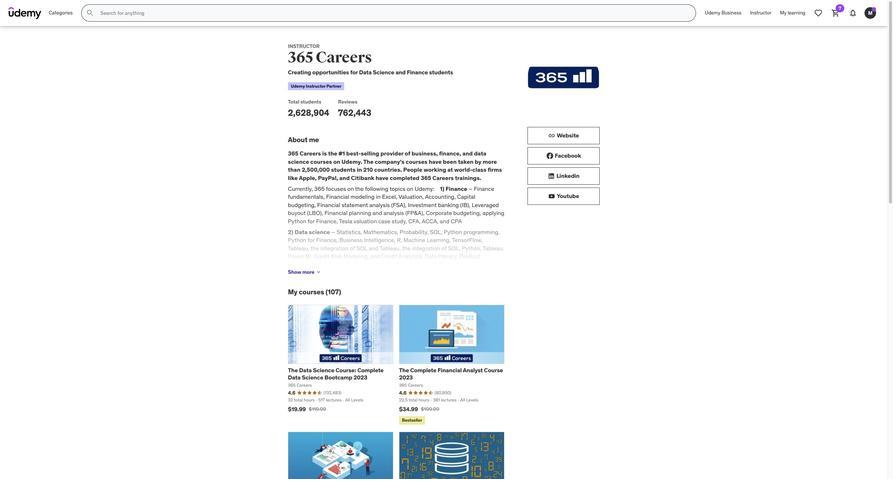 Task type: describe. For each thing, give the bounding box(es) containing it.
shopping cart with 7 items image
[[832, 9, 840, 17]]

4.6 for the complete financial analyst course 2023
[[399, 390, 407, 396]]

python down sql and tableau,
[[368, 261, 386, 268]]

youtube link
[[528, 188, 600, 205]]

365 careers is the #1 best-selling provider of business, finance, and data science courses on udemy. the company's courses have been taken by more than 2,500,000 students in 210 countries. people working at world-class firms like apple, paypal, and citibank have completed 365 careers trainings.
[[288, 150, 502, 181]]

machine
[[404, 237, 425, 244]]

business inside – statistics, mathematics, probability, sql, python programming, python for finance, business intelligence, r, machine learning, tensorflow, tableau, the integration of sql and tableau, the integration of sql, python, tableau, power bi, credit risk modeling, and credit analytics, data literacy, product management, pandas, numpy, python programming, data strategy
[[339, 237, 363, 244]]

careers inside the data science course: complete data science bootcamp 2023 365 careers
[[297, 383, 312, 388]]

udemy business
[[705, 9, 742, 16]]

strategy
[[439, 261, 461, 268]]

517 lectures
[[318, 398, 342, 403]]

banking
[[438, 201, 459, 209]]

2)
[[288, 228, 293, 236]]

statistics,
[[337, 228, 362, 236]]

1 horizontal spatial budgeting,
[[453, 209, 481, 217]]

world-
[[454, 166, 472, 173]]

financial up (lbo),
[[317, 201, 340, 209]]

financial up 'tesla'
[[325, 209, 348, 217]]

data up 32
[[288, 374, 301, 381]]

for inside instructor 365 careers creating opportunities for data science and finance students
[[350, 69, 358, 76]]

small image for website
[[548, 132, 556, 139]]

data
[[474, 150, 487, 157]]

at
[[448, 166, 453, 173]]

4.6 for the data science course: complete data science bootcamp 2023
[[288, 390, 295, 396]]

lectures for $19.99
[[326, 398, 342, 403]]

$119.99
[[309, 406, 326, 413]]

instructor 365 careers creating opportunities for data science and finance students
[[288, 43, 453, 76]]

linkedin link
[[528, 167, 600, 185]]

0 horizontal spatial of
[[350, 245, 355, 252]]

buyout
[[288, 209, 306, 217]]

partner
[[327, 83, 341, 89]]

(107)
[[326, 288, 341, 296]]

science inside 365 careers is the #1 best-selling provider of business, finance, and data science courses on udemy. the company's courses have been taken by more than 2,500,000 students in 210 countries. people working at world-class firms like apple, paypal, and citibank have completed 365 careers trainings.
[[288, 158, 309, 165]]

taken
[[458, 158, 474, 165]]

python inside – finance fundamentals, financial modeling in excel, valuation, accounting, capital budgeting, financial statement analysis (fsa), investment banking (ib), leveraged buyout (lbo), financial planning and analysis (fp&a), corporate budgeting, applying python for finance, tesla valuation case study, cfa, acca, and cpa
[[288, 217, 306, 225]]

submit search image
[[86, 9, 95, 17]]

total for $19.99
[[294, 398, 303, 403]]

working
[[424, 166, 446, 173]]

my learning link
[[776, 4, 810, 22]]

80950 reviews element
[[435, 390, 451, 396]]

0 vertical spatial business
[[722, 9, 742, 16]]

power bi,
[[288, 253, 312, 260]]

1 integration from the left
[[321, 245, 349, 252]]

wishlist image
[[814, 9, 823, 17]]

students inside instructor 365 careers creating opportunities for data science and finance students
[[429, 69, 453, 76]]

all levels for the complete financial analyst course 2023
[[460, 398, 479, 403]]

instructor link
[[746, 4, 776, 22]]

case
[[378, 217, 390, 225]]

udemy for udemy instructor partner
[[291, 83, 305, 89]]

the for 365
[[399, 367, 409, 374]]

total for $34.99
[[409, 398, 418, 403]]

cpa
[[451, 217, 462, 225]]

1 tableau, from the left
[[288, 245, 309, 252]]

small image for linkedin
[[548, 173, 555, 180]]

132483 reviews element
[[324, 390, 342, 396]]

total students 2,628,904
[[288, 99, 329, 118]]

m
[[868, 10, 873, 16]]

careers left is
[[300, 150, 321, 157]]

$199.99
[[421, 406, 439, 413]]

investment
[[408, 201, 437, 209]]

more inside 365 careers is the #1 best-selling provider of business, finance, and data science courses on udemy. the company's courses have been taken by more than 2,500,000 students in 210 countries. people working at world-class firms like apple, paypal, and citibank have completed 365 careers trainings.
[[483, 158, 497, 165]]

careers inside the complete financial analyst course 2023 365 careers
[[408, 383, 423, 388]]

course
[[484, 367, 503, 374]]

provider
[[381, 150, 404, 157]]

currently, 365 focuses on the following topics on udemy: 1) finance
[[288, 185, 467, 192]]

data up 32 total hours
[[299, 367, 312, 374]]

valuation
[[354, 217, 377, 225]]

courses down show more "button"
[[299, 288, 324, 296]]

management,
[[288, 261, 323, 268]]

been
[[443, 158, 457, 165]]

the complete financial analyst course 2023 link
[[399, 367, 503, 381]]

the up power bi,
[[311, 245, 319, 252]]

analytics,
[[399, 253, 423, 260]]

lectures for $34.99
[[441, 398, 457, 403]]

my learning
[[780, 9, 806, 16]]

following
[[365, 185, 389, 192]]

– for statistics,
[[331, 228, 335, 236]]

topics
[[390, 185, 406, 192]]

1 horizontal spatial finance
[[446, 185, 467, 192]]

1 vertical spatial science
[[309, 228, 330, 236]]

levels for the data science course: complete data science bootcamp 2023
[[351, 398, 364, 403]]

tensorflow,
[[452, 237, 483, 244]]

– for finance
[[469, 185, 473, 192]]

365 down paypal,
[[314, 185, 325, 192]]

applying
[[483, 209, 505, 217]]

show more button
[[288, 265, 322, 279]]

bootcamp
[[325, 374, 352, 381]]

finance, inside – finance fundamentals, financial modeling in excel, valuation, accounting, capital budgeting, financial statement analysis (fsa), investment banking (ib), leveraged buyout (lbo), financial planning and analysis (fp&a), corporate budgeting, applying python for finance, tesla valuation case study, cfa, acca, and cpa
[[316, 217, 338, 225]]

categories
[[49, 9, 73, 16]]

my for my learning
[[780, 9, 787, 16]]

students inside 365 careers is the #1 best-selling provider of business, finance, and data science courses on udemy. the company's courses have been taken by more than 2,500,000 students in 210 countries. people working at world-class firms like apple, paypal, and citibank have completed 365 careers trainings.
[[331, 166, 356, 173]]

focuses
[[326, 185, 346, 192]]

7
[[839, 5, 841, 11]]

udemy for udemy business
[[705, 9, 721, 16]]

website link
[[528, 127, 600, 144]]

trainings.
[[455, 174, 481, 181]]

instructor for instructor
[[750, 9, 772, 16]]

udemy.
[[342, 158, 362, 165]]

udemy business link
[[701, 4, 746, 22]]

all for the data science course: complete data science bootcamp 2023
[[345, 398, 350, 403]]

7 link
[[827, 4, 845, 22]]

small image for youtube
[[548, 193, 555, 200]]

1 horizontal spatial sql,
[[448, 245, 461, 252]]

the up analytics,
[[402, 245, 411, 252]]

$19.99
[[288, 406, 306, 413]]

hours for $19.99
[[304, 398, 315, 403]]

22.5 total hours
[[399, 398, 429, 403]]

valuation,
[[399, 193, 424, 200]]

2 credit from the left
[[381, 253, 397, 260]]

32 total hours
[[288, 398, 315, 403]]

2 tableau, from the left
[[483, 245, 504, 252]]

instructor for instructor 365 careers creating opportunities for data science and finance students
[[288, 43, 320, 49]]

me
[[309, 135, 319, 144]]

all for the complete financial analyst course 2023
[[460, 398, 465, 403]]

you have alerts image
[[872, 7, 876, 12]]

total
[[288, 99, 299, 105]]

people
[[403, 166, 422, 173]]

sql and tableau,
[[356, 245, 401, 252]]

statement
[[342, 201, 368, 209]]

learning,
[[427, 237, 451, 244]]

levels for the complete financial analyst course 2023
[[466, 398, 479, 403]]

data inside instructor 365 careers creating opportunities for data science and finance students
[[359, 69, 372, 76]]

apple,
[[299, 174, 317, 181]]

analyst
[[463, 367, 483, 374]]

notifications image
[[849, 9, 858, 17]]

small image
[[546, 152, 554, 160]]

and inside instructor 365 careers creating opportunities for data science and finance students
[[396, 69, 406, 76]]

bestseller
[[402, 418, 422, 423]]

365 down about at the top
[[288, 150, 298, 157]]

(132,483)
[[324, 390, 342, 395]]

0 horizontal spatial have
[[376, 174, 389, 181]]

Search for anything text field
[[99, 7, 687, 19]]

probability,
[[400, 228, 429, 236]]



Task type: vqa. For each thing, say whether or not it's contained in the screenshot.
rightmost medium icon
no



Task type: locate. For each thing, give the bounding box(es) containing it.
365 up 32
[[288, 383, 296, 388]]

tableau, down 'programming,'
[[483, 245, 504, 252]]

courses down is
[[310, 158, 332, 165]]

students
[[429, 69, 453, 76], [300, 99, 321, 105], [331, 166, 356, 173]]

lectures down the '132483 reviews' element
[[326, 398, 342, 403]]

have down 210 countries.
[[376, 174, 389, 181]]

careers inside instructor 365 careers creating opportunities for data science and finance students
[[316, 48, 372, 67]]

finance inside – finance fundamentals, financial modeling in excel, valuation, accounting, capital budgeting, financial statement analysis (fsa), investment banking (ib), leveraged buyout (lbo), financial planning and analysis (fp&a), corporate budgeting, applying python for finance, tesla valuation case study, cfa, acca, and cpa
[[474, 185, 494, 192]]

2 lectures from the left
[[441, 398, 457, 403]]

linkedin
[[557, 172, 580, 180]]

for down 2) data science
[[308, 237, 315, 244]]

0 vertical spatial my
[[780, 9, 787, 16]]

students inside total students 2,628,904
[[300, 99, 321, 105]]

for inside – finance fundamentals, financial modeling in excel, valuation, accounting, capital budgeting, financial statement analysis (fsa), investment banking (ib), leveraged buyout (lbo), financial planning and analysis (fp&a), corporate budgeting, applying python for finance, tesla valuation case study, cfa, acca, and cpa
[[308, 217, 315, 225]]

0 vertical spatial sql,
[[430, 228, 443, 236]]

0 horizontal spatial integration
[[321, 245, 349, 252]]

1 complete from the left
[[357, 367, 384, 374]]

1 vertical spatial –
[[331, 228, 335, 236]]

capital
[[457, 193, 475, 200]]

my for my courses (107)
[[288, 288, 297, 296]]

accounting,
[[425, 193, 456, 200]]

all right the 517 lectures
[[345, 398, 350, 403]]

1 horizontal spatial –
[[469, 185, 473, 192]]

the complete financial analyst course 2023 365 careers
[[399, 367, 503, 388]]

1 horizontal spatial have
[[429, 158, 442, 165]]

udemy image
[[9, 7, 42, 19]]

the for science
[[288, 367, 298, 374]]

1 vertical spatial analysis
[[384, 209, 404, 217]]

levels right the 517 lectures
[[351, 398, 364, 403]]

corporate
[[426, 209, 452, 217]]

more up firms
[[483, 158, 497, 165]]

1 all levels from the left
[[345, 398, 364, 403]]

leveraged
[[472, 201, 499, 209]]

1 horizontal spatial 2023
[[399, 374, 413, 381]]

2) data science
[[288, 228, 330, 236]]

youtube
[[557, 193, 579, 200]]

is
[[322, 150, 327, 157]]

2 4.6 from the left
[[399, 390, 407, 396]]

0 horizontal spatial students
[[300, 99, 321, 105]]

planning
[[349, 209, 371, 217]]

business left instructor link
[[722, 9, 742, 16]]

instructor
[[750, 9, 772, 16], [288, 43, 320, 49], [306, 83, 326, 89]]

the inside 365 careers is the #1 best-selling provider of business, finance, and data science courses on udemy. the company's courses have been taken by more than 2,500,000 students in 210 countries. people working at world-class firms like apple, paypal, and citibank have completed 365 careers trainings.
[[328, 150, 337, 157]]

lectures
[[326, 398, 342, 403], [441, 398, 457, 403]]

1 horizontal spatial lectures
[[441, 398, 457, 403]]

2,500,000
[[302, 166, 330, 173]]

365 careers image
[[528, 43, 600, 115]]

1 horizontal spatial total
[[409, 398, 418, 403]]

financial down focuses
[[326, 193, 349, 200]]

budgeting, down fundamentals,
[[288, 201, 316, 209]]

in down currently, 365 focuses on the following topics on udemy: 1) finance
[[376, 193, 381, 200]]

for
[[350, 69, 358, 76], [308, 217, 315, 225], [308, 237, 315, 244]]

2 total from the left
[[409, 398, 418, 403]]

data left strategy
[[425, 261, 437, 268]]

0 vertical spatial science
[[288, 158, 309, 165]]

1 horizontal spatial credit
[[381, 253, 397, 260]]

0 vertical spatial budgeting,
[[288, 201, 316, 209]]

firms
[[488, 166, 502, 173]]

m link
[[862, 4, 879, 22]]

fundamentals,
[[288, 193, 325, 200]]

careers up opportunities
[[316, 48, 372, 67]]

pandas,
[[325, 261, 345, 268]]

data left literacy,
[[425, 253, 437, 260]]

cfa,
[[409, 217, 421, 225]]

all levels
[[345, 398, 364, 403], [460, 398, 479, 403]]

0 vertical spatial –
[[469, 185, 473, 192]]

0 vertical spatial for
[[350, 69, 358, 76]]

the up 22.5
[[399, 367, 409, 374]]

finance, up risk
[[316, 237, 338, 244]]

1 vertical spatial small image
[[548, 173, 555, 180]]

the inside 365 careers is the #1 best-selling provider of business, finance, and data science courses on udemy. the company's courses have been taken by more than 2,500,000 students in 210 countries. people working at world-class firms like apple, paypal, and citibank have completed 365 careers trainings.
[[363, 158, 374, 165]]

1 horizontal spatial all levels
[[460, 398, 479, 403]]

more inside "button"
[[302, 269, 315, 275]]

instructor left 'partner'
[[306, 83, 326, 89]]

have
[[429, 158, 442, 165], [376, 174, 389, 181]]

210 countries.
[[363, 166, 402, 173]]

on inside 365 careers is the #1 best-selling provider of business, finance, and data science courses on udemy. the company's courses have been taken by more than 2,500,000 students in 210 countries. people working at world-class firms like apple, paypal, and citibank have completed 365 careers trainings.
[[333, 158, 340, 165]]

data right opportunities
[[359, 69, 372, 76]]

total right 32
[[294, 398, 303, 403]]

and inside – statistics, mathematics, probability, sql, python programming, python for finance, business intelligence, r, machine learning, tensorflow, tableau, the integration of sql and tableau, the integration of sql, python, tableau, power bi, credit risk modeling, and credit analytics, data literacy, product management, pandas, numpy, python programming, data strategy
[[370, 253, 380, 260]]

all levels right the 517 lectures
[[345, 398, 364, 403]]

finance,
[[439, 150, 461, 157]]

1 horizontal spatial levels
[[466, 398, 479, 403]]

on down the #1
[[333, 158, 340, 165]]

0 vertical spatial udemy
[[705, 9, 721, 16]]

1 vertical spatial students
[[300, 99, 321, 105]]

of up literacy,
[[442, 245, 447, 252]]

– inside – statistics, mathematics, probability, sql, python programming, python for finance, business intelligence, r, machine learning, tensorflow, tableau, the integration of sql and tableau, the integration of sql, python, tableau, power bi, credit risk modeling, and credit analytics, data literacy, product management, pandas, numpy, python programming, data strategy
[[331, 228, 335, 236]]

in inside – finance fundamentals, financial modeling in excel, valuation, accounting, capital budgeting, financial statement analysis (fsa), investment banking (ib), leveraged buyout (lbo), financial planning and analysis (fp&a), corporate budgeting, applying python for finance, tesla valuation case study, cfa, acca, and cpa
[[376, 193, 381, 200]]

1 vertical spatial more
[[302, 269, 315, 275]]

complete
[[357, 367, 384, 374], [410, 367, 437, 374]]

2 all levels from the left
[[460, 398, 479, 403]]

– finance fundamentals, financial modeling in excel, valuation, accounting, capital budgeting, financial statement analysis (fsa), investment banking (ib), leveraged buyout (lbo), financial planning and analysis (fp&a), corporate budgeting, applying python for finance, tesla valuation case study, cfa, acca, and cpa
[[288, 185, 505, 225]]

2023 inside the data science course: complete data science bootcamp 2023 365 careers
[[354, 374, 367, 381]]

instructor up 'creating'
[[288, 43, 320, 49]]

2 integration from the left
[[412, 245, 440, 252]]

1 horizontal spatial on
[[348, 185, 354, 192]]

0 horizontal spatial business
[[339, 237, 363, 244]]

complete inside the data science course: complete data science bootcamp 2023 365 careers
[[357, 367, 384, 374]]

python down buyout
[[288, 217, 306, 225]]

365
[[288, 48, 313, 67], [288, 150, 298, 157], [421, 174, 431, 181], [314, 185, 325, 192], [288, 383, 296, 388], [399, 383, 407, 388]]

analysis
[[369, 201, 390, 209], [384, 209, 404, 217]]

of up "modeling,"
[[350, 245, 355, 252]]

science inside instructor 365 careers creating opportunities for data science and finance students
[[373, 69, 394, 76]]

complete right course:
[[357, 367, 384, 374]]

2 horizontal spatial the
[[399, 367, 409, 374]]

0 vertical spatial finance,
[[316, 217, 338, 225]]

science down (lbo),
[[309, 228, 330, 236]]

complete up (80,950)
[[410, 367, 437, 374]]

2 2023 from the left
[[399, 374, 413, 381]]

0 horizontal spatial the
[[288, 367, 298, 374]]

of inside 365 careers is the #1 best-selling provider of business, finance, and data science courses on udemy. the company's courses have been taken by more than 2,500,000 students in 210 countries. people working at world-class firms like apple, paypal, and citibank have completed 365 careers trainings.
[[405, 150, 410, 157]]

than
[[288, 166, 301, 173]]

in
[[357, 166, 362, 173], [376, 193, 381, 200]]

2023 up 22.5
[[399, 374, 413, 381]]

1 vertical spatial business
[[339, 237, 363, 244]]

budgeting,
[[288, 201, 316, 209], [453, 209, 481, 217]]

2 all from the left
[[460, 398, 465, 403]]

best-
[[346, 150, 361, 157]]

4.6 up 32
[[288, 390, 295, 396]]

intelligence,
[[364, 237, 396, 244]]

1 levels from the left
[[351, 398, 364, 403]]

1 vertical spatial have
[[376, 174, 389, 181]]

365 inside instructor 365 careers creating opportunities for data science and finance students
[[288, 48, 313, 67]]

all levels right '381 lectures' at the bottom of page
[[460, 398, 479, 403]]

hours up the $19.99 $119.99
[[304, 398, 315, 403]]

programming,
[[464, 228, 500, 236]]

the
[[363, 158, 374, 165], [288, 367, 298, 374], [399, 367, 409, 374]]

the data science course: complete data science bootcamp 2023 link
[[288, 367, 384, 381]]

integration
[[321, 245, 349, 252], [412, 245, 440, 252]]

lectures down 80950 reviews element
[[441, 398, 457, 403]]

(80,950)
[[435, 390, 451, 395]]

365 up udemy:
[[421, 174, 431, 181]]

365 up 'creating'
[[288, 48, 313, 67]]

the inside the data science course: complete data science bootcamp 2023 365 careers
[[288, 367, 298, 374]]

financial left analyst
[[438, 367, 462, 374]]

1 horizontal spatial hours
[[419, 398, 429, 403]]

instructor left 'my learning'
[[750, 9, 772, 16]]

2023 inside the complete financial analyst course 2023 365 careers
[[399, 374, 413, 381]]

2 horizontal spatial on
[[407, 185, 413, 192]]

by
[[475, 158, 482, 165]]

small image
[[548, 132, 556, 139], [548, 173, 555, 180], [548, 193, 555, 200]]

0 horizontal spatial all
[[345, 398, 350, 403]]

modeling
[[351, 193, 375, 200]]

levels
[[351, 398, 364, 403], [466, 398, 479, 403]]

in up 'citibank'
[[357, 166, 362, 173]]

0 horizontal spatial on
[[333, 158, 340, 165]]

0 vertical spatial have
[[429, 158, 442, 165]]

(fsa),
[[391, 201, 407, 209]]

1 horizontal spatial tableau,
[[483, 245, 504, 252]]

on up modeling
[[348, 185, 354, 192]]

0 horizontal spatial udemy
[[291, 83, 305, 89]]

credit down sql and tableau,
[[381, 253, 397, 260]]

on up valuation, at the top left
[[407, 185, 413, 192]]

0 horizontal spatial in
[[357, 166, 362, 173]]

– inside – finance fundamentals, financial modeling in excel, valuation, accounting, capital budgeting, financial statement analysis (fsa), investment banking (ib), leveraged buyout (lbo), financial planning and analysis (fp&a), corporate budgeting, applying python for finance, tesla valuation case study, cfa, acca, and cpa
[[469, 185, 473, 192]]

python down cpa
[[444, 228, 462, 236]]

courses up people
[[406, 158, 428, 165]]

completed
[[390, 174, 420, 181]]

small image left linkedin
[[548, 173, 555, 180]]

0 horizontal spatial total
[[294, 398, 303, 403]]

on
[[333, 158, 340, 165], [348, 185, 354, 192], [407, 185, 413, 192]]

all levels for the data science course: complete data science bootcamp 2023
[[345, 398, 364, 403]]

r,
[[397, 237, 402, 244]]

2 horizontal spatial finance
[[474, 185, 494, 192]]

0 horizontal spatial sql,
[[430, 228, 443, 236]]

0 horizontal spatial tableau,
[[288, 245, 309, 252]]

show
[[288, 269, 301, 275]]

hours for $34.99
[[419, 398, 429, 403]]

1 vertical spatial udemy
[[291, 83, 305, 89]]

finance, inside – statistics, mathematics, probability, sql, python programming, python for finance, business intelligence, r, machine learning, tensorflow, tableau, the integration of sql and tableau, the integration of sql, python, tableau, power bi, credit risk modeling, and credit analytics, data literacy, product management, pandas, numpy, python programming, data strategy
[[316, 237, 338, 244]]

1 hours from the left
[[304, 398, 315, 403]]

complete inside the complete financial analyst course 2023 365 careers
[[410, 367, 437, 374]]

4.6 up 22.5
[[399, 390, 407, 396]]

#1
[[339, 150, 345, 157]]

study,
[[392, 217, 407, 225]]

$34.99
[[399, 406, 418, 413]]

1 vertical spatial budgeting,
[[453, 209, 481, 217]]

1 horizontal spatial in
[[376, 193, 381, 200]]

currently,
[[288, 185, 313, 192]]

– up capital
[[469, 185, 473, 192]]

1 vertical spatial sql,
[[448, 245, 461, 252]]

science up than
[[288, 158, 309, 165]]

data right 2)
[[295, 228, 308, 236]]

1 all from the left
[[345, 398, 350, 403]]

my
[[780, 9, 787, 16], [288, 288, 297, 296]]

xsmall image
[[316, 269, 322, 275]]

0 horizontal spatial complete
[[357, 367, 384, 374]]

0 horizontal spatial more
[[302, 269, 315, 275]]

of right 'provider' in the left of the page
[[405, 150, 410, 157]]

python,
[[462, 245, 482, 252]]

sql, up literacy,
[[448, 245, 461, 252]]

credit left risk
[[314, 253, 330, 260]]

udemy
[[705, 9, 721, 16], [291, 83, 305, 89]]

numpy,
[[347, 261, 366, 268]]

22.5
[[399, 398, 408, 403]]

data
[[359, 69, 372, 76], [295, 228, 308, 236], [425, 253, 437, 260], [425, 261, 437, 268], [299, 367, 312, 374], [288, 374, 301, 381]]

2 vertical spatial for
[[308, 237, 315, 244]]

1 horizontal spatial my
[[780, 9, 787, 16]]

for down (lbo),
[[308, 217, 315, 225]]

total
[[294, 398, 303, 403], [409, 398, 418, 403]]

in inside 365 careers is the #1 best-selling provider of business, finance, and data science courses on udemy. the company's courses have been taken by more than 2,500,000 students in 210 countries. people working at world-class firms like apple, paypal, and citibank have completed 365 careers trainings.
[[357, 166, 362, 173]]

1 4.6 from the left
[[288, 390, 295, 396]]

small image left website
[[548, 132, 556, 139]]

careers down at at the top right of the page
[[433, 174, 454, 181]]

the right is
[[328, 150, 337, 157]]

levels right '381 lectures' at the bottom of page
[[466, 398, 479, 403]]

facebook link
[[528, 147, 600, 165]]

udemy instructor partner
[[291, 83, 341, 89]]

1 vertical spatial instructor
[[288, 43, 320, 49]]

the up 32
[[288, 367, 298, 374]]

more down management,
[[302, 269, 315, 275]]

selling
[[361, 150, 379, 157]]

1 horizontal spatial integration
[[412, 245, 440, 252]]

1 vertical spatial my
[[288, 288, 297, 296]]

business,
[[412, 150, 438, 157]]

mathematics,
[[364, 228, 398, 236]]

0 vertical spatial analysis
[[369, 201, 390, 209]]

for right opportunities
[[350, 69, 358, 76]]

like
[[288, 174, 298, 181]]

2 vertical spatial students
[[331, 166, 356, 173]]

sql, up learning,
[[430, 228, 443, 236]]

0 vertical spatial students
[[429, 69, 453, 76]]

the down selling
[[363, 158, 374, 165]]

all
[[345, 398, 350, 403], [460, 398, 465, 403]]

integration up risk
[[321, 245, 349, 252]]

hours up $34.99 $199.99
[[419, 398, 429, 403]]

finance,
[[316, 217, 338, 225], [316, 237, 338, 244]]

2 levels from the left
[[466, 398, 479, 403]]

facebook
[[555, 152, 581, 159]]

my down show
[[288, 288, 297, 296]]

0 horizontal spatial all levels
[[345, 398, 364, 403]]

financial inside the complete financial analyst course 2023 365 careers
[[438, 367, 462, 374]]

credit
[[314, 253, 330, 260], [381, 253, 397, 260]]

0 vertical spatial more
[[483, 158, 497, 165]]

0 horizontal spatial –
[[331, 228, 335, 236]]

1 horizontal spatial 4.6
[[399, 390, 407, 396]]

class
[[472, 166, 487, 173]]

365 inside the complete financial analyst course 2023 365 careers
[[399, 383, 407, 388]]

instructor inside instructor link
[[750, 9, 772, 16]]

paypal,
[[318, 174, 338, 181]]

the
[[328, 150, 337, 157], [355, 185, 364, 192], [311, 245, 319, 252], [402, 245, 411, 252]]

literacy,
[[438, 253, 458, 260]]

the up modeling
[[355, 185, 364, 192]]

the inside the complete financial analyst course 2023 365 careers
[[399, 367, 409, 374]]

total right 22.5
[[409, 398, 418, 403]]

1 horizontal spatial all
[[460, 398, 465, 403]]

(lbo),
[[307, 209, 323, 217]]

–
[[469, 185, 473, 192], [331, 228, 335, 236]]

small image inside youtube link
[[548, 193, 555, 200]]

2 vertical spatial instructor
[[306, 83, 326, 89]]

analysis down the (fsa),
[[384, 209, 404, 217]]

my left "learning"
[[780, 9, 787, 16]]

381 lectures
[[433, 398, 457, 403]]

0 horizontal spatial budgeting,
[[288, 201, 316, 209]]

1 vertical spatial for
[[308, 217, 315, 225]]

1 credit from the left
[[314, 253, 330, 260]]

small image left 'youtube'
[[548, 193, 555, 200]]

instructor inside instructor 365 careers creating opportunities for data science and finance students
[[288, 43, 320, 49]]

0 horizontal spatial finance
[[407, 69, 428, 76]]

1 horizontal spatial students
[[331, 166, 356, 173]]

1 horizontal spatial of
[[405, 150, 410, 157]]

0 horizontal spatial levels
[[351, 398, 364, 403]]

1 total from the left
[[294, 398, 303, 403]]

4.6
[[288, 390, 295, 396], [399, 390, 407, 396]]

careers up 32 total hours
[[297, 383, 312, 388]]

2 vertical spatial small image
[[548, 193, 555, 200]]

0 horizontal spatial 4.6
[[288, 390, 295, 396]]

0 horizontal spatial my
[[288, 288, 297, 296]]

analysis down excel,
[[369, 201, 390, 209]]

1 horizontal spatial complete
[[410, 367, 437, 374]]

small image inside website 'link'
[[548, 132, 556, 139]]

finance, down (lbo),
[[316, 217, 338, 225]]

1 finance, from the top
[[316, 217, 338, 225]]

0 horizontal spatial hours
[[304, 398, 315, 403]]

python down 2)
[[288, 237, 306, 244]]

1 vertical spatial finance,
[[316, 237, 338, 244]]

show more
[[288, 269, 315, 275]]

– left statistics,
[[331, 228, 335, 236]]

1 horizontal spatial more
[[483, 158, 497, 165]]

0 vertical spatial instructor
[[750, 9, 772, 16]]

budgeting, down "(ib),"
[[453, 209, 481, 217]]

0 vertical spatial small image
[[548, 132, 556, 139]]

modeling,
[[344, 253, 369, 260]]

all right '381 lectures' at the bottom of page
[[460, 398, 465, 403]]

2 horizontal spatial students
[[429, 69, 453, 76]]

(fp&a),
[[405, 209, 425, 217]]

0 horizontal spatial lectures
[[326, 398, 342, 403]]

2 hours from the left
[[419, 398, 429, 403]]

1 horizontal spatial business
[[722, 9, 742, 16]]

0 vertical spatial in
[[357, 166, 362, 173]]

for inside – statistics, mathematics, probability, sql, python programming, python for finance, business intelligence, r, machine learning, tensorflow, tableau, the integration of sql and tableau, the integration of sql, python, tableau, power bi, credit risk modeling, and credit analytics, data literacy, product management, pandas, numpy, python programming, data strategy
[[308, 237, 315, 244]]

small image inside linkedin link
[[548, 173, 555, 180]]

product
[[460, 253, 480, 260]]

finance inside instructor 365 careers creating opportunities for data science and finance students
[[407, 69, 428, 76]]

365 up 22.5
[[399, 383, 407, 388]]

2023 right bootcamp
[[354, 374, 367, 381]]

hours
[[304, 398, 315, 403], [419, 398, 429, 403]]

have up working
[[429, 158, 442, 165]]

careers up 22.5 total hours
[[408, 383, 423, 388]]

citibank
[[351, 174, 374, 181]]

2 horizontal spatial of
[[442, 245, 447, 252]]

0 horizontal spatial credit
[[314, 253, 330, 260]]

course:
[[336, 367, 356, 374]]

1 2023 from the left
[[354, 374, 367, 381]]

business down statistics,
[[339, 237, 363, 244]]

1 lectures from the left
[[326, 398, 342, 403]]

tableau, up power bi,
[[288, 245, 309, 252]]

2 complete from the left
[[410, 367, 437, 374]]

about
[[288, 135, 308, 144]]

1 horizontal spatial the
[[363, 158, 374, 165]]

0 horizontal spatial 2023
[[354, 374, 367, 381]]

762,443
[[338, 107, 371, 118]]

1 vertical spatial in
[[376, 193, 381, 200]]

1 horizontal spatial udemy
[[705, 9, 721, 16]]

365 inside the data science course: complete data science bootcamp 2023 365 careers
[[288, 383, 296, 388]]

integration down 'machine'
[[412, 245, 440, 252]]

2 finance, from the top
[[316, 237, 338, 244]]



